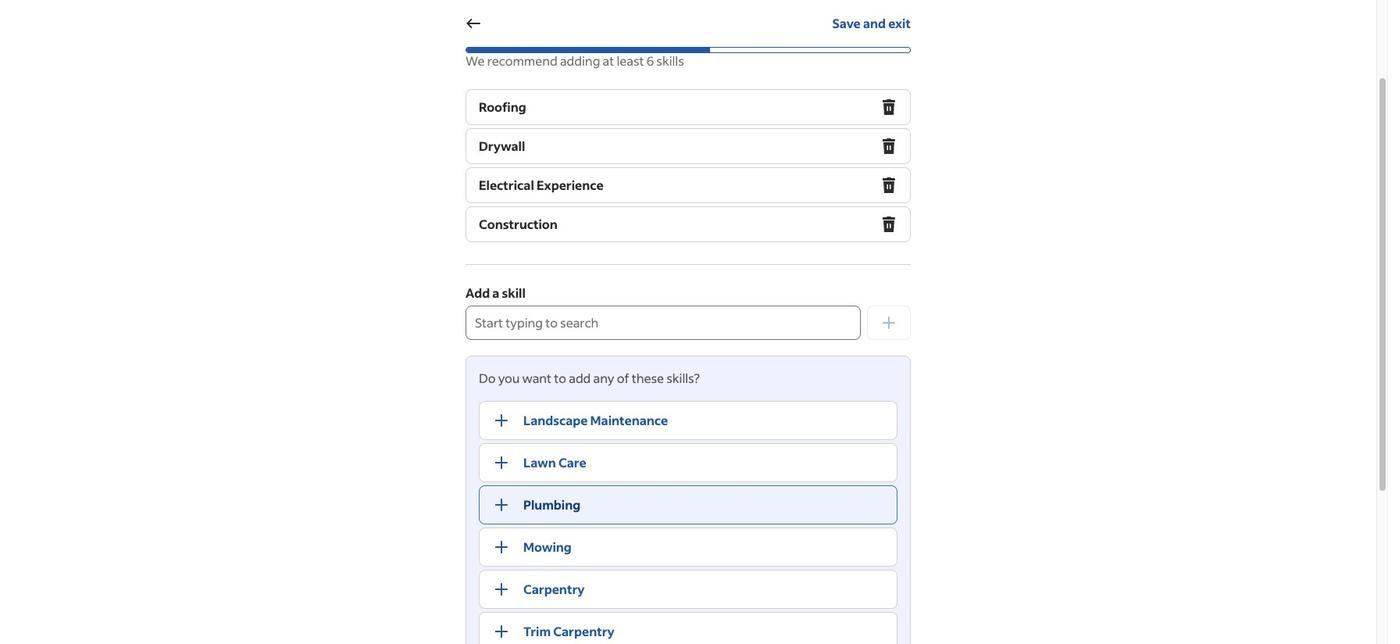 Task type: vqa. For each thing, say whether or not it's contained in the screenshot.
5th LIST ITEM from the bottom of the the bottom list
yes



Task type: describe. For each thing, give the bounding box(es) containing it.
add
[[569, 370, 591, 386]]

6
[[647, 52, 654, 69]]

3 list item from the top
[[479, 528, 898, 570]]

do
[[479, 370, 496, 386]]

some
[[567, 17, 623, 45]]

we
[[466, 52, 485, 69]]

list containing roofing
[[466, 89, 911, 245]]

do you want to add any of these skills?
[[479, 370, 700, 386]]

at
[[603, 52, 615, 69]]

these
[[632, 370, 664, 386]]

1 list item from the top
[[479, 401, 898, 443]]

skills? inside what are some of your skills? we recommend adding at least 6 skills
[[708, 17, 770, 45]]

Add a skill field
[[466, 306, 861, 340]]

electrical
[[479, 177, 534, 193]]

what
[[466, 17, 524, 45]]

any
[[594, 370, 615, 386]]

skills
[[657, 52, 685, 69]]

and
[[864, 15, 886, 31]]

progress progress bar
[[466, 47, 911, 53]]

add
[[466, 285, 490, 301]]

2 list item from the top
[[479, 443, 898, 485]]

0 horizontal spatial skills?
[[667, 370, 700, 386]]

exit
[[889, 15, 911, 31]]

to
[[554, 370, 567, 386]]

5 list item from the top
[[479, 612, 898, 644]]

save and exit link
[[833, 6, 911, 41]]

roofing
[[479, 98, 527, 115]]

experience
[[537, 177, 604, 193]]

want
[[523, 370, 552, 386]]

are
[[528, 17, 562, 45]]

skill
[[502, 285, 526, 301]]

save and exit
[[833, 15, 911, 31]]

drywall
[[479, 138, 525, 154]]

a
[[493, 285, 500, 301]]

least
[[617, 52, 644, 69]]

electrical experience
[[479, 177, 604, 193]]



Task type: locate. For each thing, give the bounding box(es) containing it.
add a skill
[[466, 285, 526, 301]]

of up least
[[628, 17, 651, 45]]

4 list item from the top
[[479, 570, 898, 612]]

list
[[466, 89, 911, 245], [479, 401, 898, 644]]

construction
[[479, 216, 558, 232]]

of right any
[[617, 370, 630, 386]]

of inside what are some of your skills? we recommend adding at least 6 skills
[[628, 17, 651, 45]]

1 vertical spatial of
[[617, 370, 630, 386]]

0 vertical spatial skills?
[[708, 17, 770, 45]]

0 vertical spatial of
[[628, 17, 651, 45]]

skills?
[[708, 17, 770, 45], [667, 370, 700, 386]]

list item
[[479, 401, 898, 443], [479, 443, 898, 485], [479, 528, 898, 570], [479, 570, 898, 612], [479, 612, 898, 644]]

you
[[498, 370, 520, 386]]

of
[[628, 17, 651, 45], [617, 370, 630, 386]]

skills? up progress progress bar on the top
[[708, 17, 770, 45]]

0 vertical spatial list
[[466, 89, 911, 245]]

1 vertical spatial skills?
[[667, 370, 700, 386]]

adding
[[560, 52, 601, 69]]

1 horizontal spatial skills?
[[708, 17, 770, 45]]

1 vertical spatial list
[[479, 401, 898, 644]]

your
[[655, 17, 704, 45]]

skills? right these
[[667, 370, 700, 386]]

save
[[833, 15, 861, 31]]

what are some of your skills? we recommend adding at least 6 skills
[[466, 17, 770, 69]]

recommend
[[487, 52, 558, 69]]



